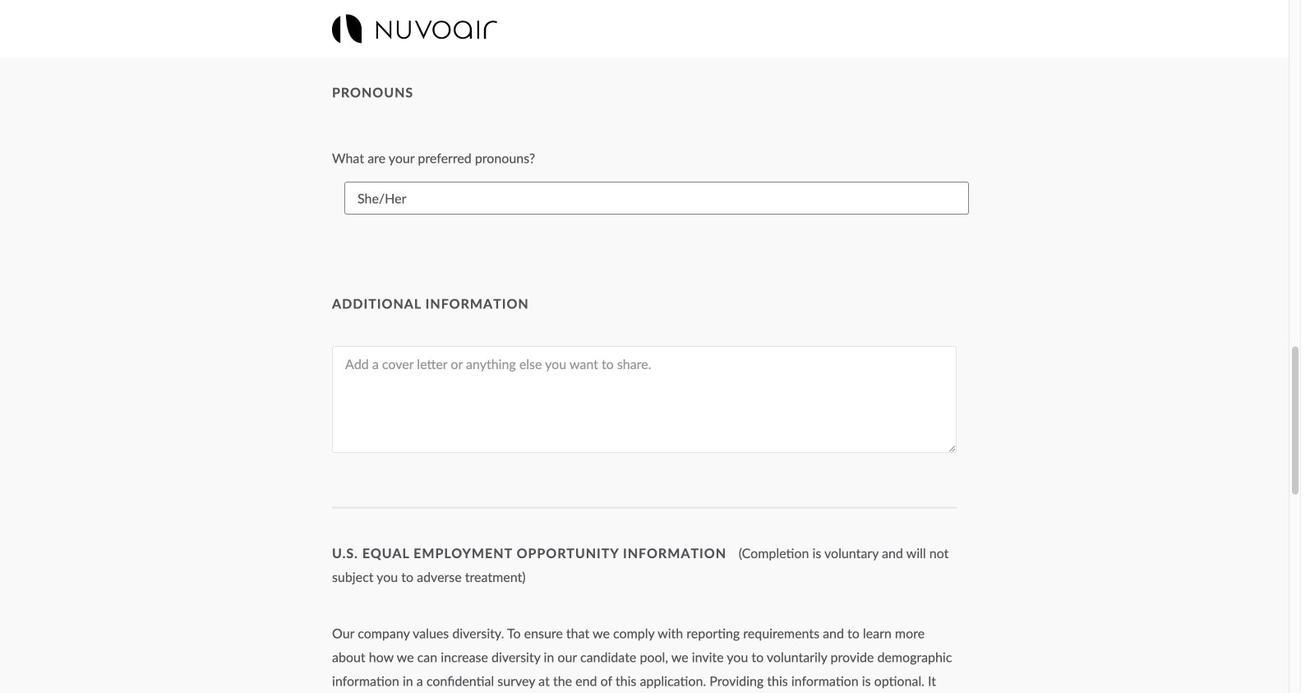 Task type: locate. For each thing, give the bounding box(es) containing it.
Add a cover letter or anything else you want to share. text field
[[332, 346, 957, 453]]



Task type: describe. For each thing, give the bounding box(es) containing it.
nuvoair logo image
[[332, 14, 497, 43]]

Type your response text field
[[345, 182, 970, 215]]



Task type: vqa. For each thing, say whether or not it's contained in the screenshot.
option
no



